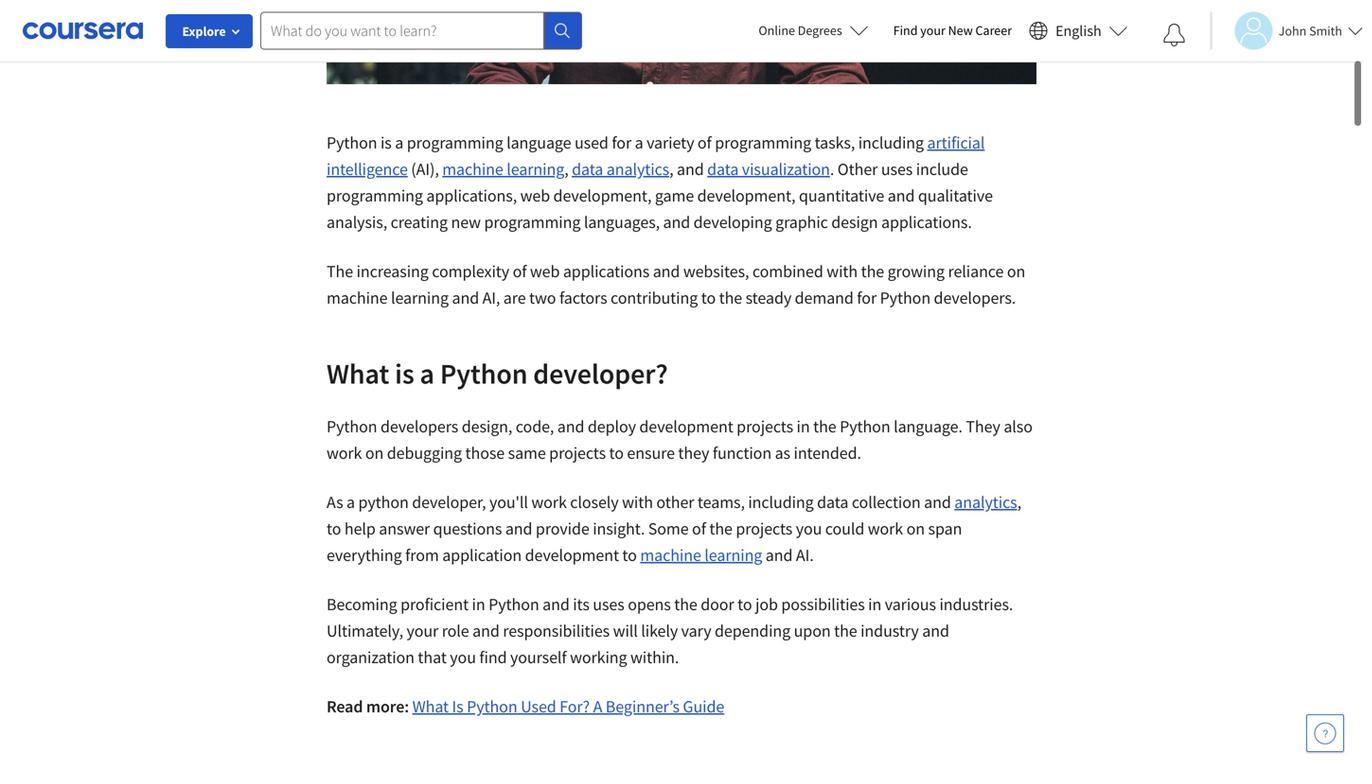 Task type: locate. For each thing, give the bounding box(es) containing it.
0 horizontal spatial in
[[472, 594, 485, 616]]

applications,
[[426, 185, 517, 206]]

1 horizontal spatial uses
[[881, 159, 913, 180]]

1 vertical spatial of
[[513, 261, 527, 282]]

development, up the developing
[[698, 185, 796, 206]]

everything
[[327, 545, 402, 566]]

0 horizontal spatial machine
[[327, 287, 388, 309]]

on left the debugging
[[365, 443, 384, 464]]

ai,
[[483, 287, 500, 309]]

span
[[929, 518, 962, 540]]

is
[[452, 696, 464, 718]]

a left 'variety'
[[635, 132, 644, 153]]

2 vertical spatial learning
[[705, 545, 763, 566]]

1 horizontal spatial you
[[796, 518, 822, 540]]

and down you'll
[[506, 518, 533, 540]]

creating
[[391, 212, 448, 233]]

on
[[1007, 261, 1026, 282], [365, 443, 384, 464], [907, 518, 925, 540]]

python right is
[[467, 696, 518, 718]]

0 vertical spatial you
[[796, 518, 822, 540]]

work for those
[[327, 443, 362, 464]]

machine learning link up applications, on the top left of page
[[442, 159, 565, 180]]

work
[[327, 443, 362, 464], [532, 492, 567, 513], [868, 518, 904, 540]]

on left span
[[907, 518, 925, 540]]

including down as
[[748, 492, 814, 513]]

other
[[657, 492, 695, 513]]

2 horizontal spatial work
[[868, 518, 904, 540]]

0 vertical spatial uses
[[881, 159, 913, 180]]

is up developers
[[395, 356, 414, 392]]

and inside , to help answer questions and provide insight. some of the projects you could work on span everything from application development to
[[506, 518, 533, 540]]

the down teams,
[[710, 518, 733, 540]]

function
[[713, 443, 772, 464]]

game
[[655, 185, 694, 206]]

of for provide
[[692, 518, 706, 540]]

web down the language
[[520, 185, 550, 206]]

could
[[826, 518, 865, 540]]

0 vertical spatial analytics
[[607, 159, 670, 180]]

what left is
[[412, 696, 449, 718]]

0 vertical spatial on
[[1007, 261, 1026, 282]]

python up responsibilities
[[489, 594, 539, 616]]

2 vertical spatial of
[[692, 518, 706, 540]]

1 vertical spatial machine
[[327, 287, 388, 309]]

0 vertical spatial work
[[327, 443, 362, 464]]

provide
[[536, 518, 590, 540]]

the left growing
[[861, 261, 885, 282]]

work inside python developers design, code, and deploy development projects in the python language. they also work on debugging those same projects to ensure they function as intended.
[[327, 443, 362, 464]]

1 horizontal spatial data
[[707, 159, 739, 180]]

developers.
[[934, 287, 1016, 309]]

0 horizontal spatial learning
[[391, 287, 449, 309]]

python is a programming language used for a variety of programming tasks, including
[[327, 132, 928, 153]]

to
[[701, 287, 716, 309], [609, 443, 624, 464], [327, 518, 341, 540], [623, 545, 637, 566], [738, 594, 752, 616]]

projects down deploy at the bottom left of the page
[[549, 443, 606, 464]]

1 vertical spatial including
[[748, 492, 814, 513]]

data up could
[[817, 492, 849, 513]]

1 horizontal spatial for
[[857, 287, 877, 309]]

1 vertical spatial what
[[412, 696, 449, 718]]

machine up applications, on the top left of page
[[442, 159, 504, 180]]

0 vertical spatial development
[[640, 416, 734, 437]]

and inside python developers design, code, and deploy development projects in the python language. they also work on debugging those same projects to ensure they function as intended.
[[558, 416, 585, 437]]

used
[[521, 696, 557, 718]]

learning down the language
[[507, 159, 565, 180]]

1 vertical spatial your
[[407, 621, 439, 642]]

0 horizontal spatial work
[[327, 443, 362, 464]]

1 vertical spatial machine learning link
[[640, 545, 763, 566]]

and left ai,
[[452, 287, 479, 309]]

work inside , to help answer questions and provide insight. some of the projects you could work on span everything from application development to
[[868, 518, 904, 540]]

learning down increasing
[[391, 287, 449, 309]]

0 horizontal spatial development,
[[554, 185, 652, 206]]

None search field
[[260, 12, 582, 50]]

for
[[612, 132, 632, 153], [857, 287, 877, 309]]

web up two
[[530, 261, 560, 282]]

upon
[[794, 621, 831, 642]]

is for what
[[395, 356, 414, 392]]

they
[[678, 443, 710, 464]]

and left ai.
[[766, 545, 793, 566]]

on inside , to help answer questions and provide insight. some of the projects you could work on span everything from application development to
[[907, 518, 925, 540]]

read more: what is python used for? a beginner's guide
[[327, 696, 725, 718]]

0 horizontal spatial including
[[748, 492, 814, 513]]

work up as
[[327, 443, 362, 464]]

, inside , to help answer questions and provide insight. some of the projects you could work on span everything from application development to
[[1018, 492, 1022, 513]]

1 horizontal spatial machine learning link
[[640, 545, 763, 566]]

2 horizontal spatial ,
[[1018, 492, 1022, 513]]

machine
[[442, 159, 504, 180], [327, 287, 388, 309], [640, 545, 702, 566]]

machine down some
[[640, 545, 702, 566]]

reliance
[[948, 261, 1004, 282]]

a up the intelligence
[[395, 132, 404, 153]]

development up they
[[640, 416, 734, 437]]

0 vertical spatial learning
[[507, 159, 565, 180]]

projects up as
[[737, 416, 794, 437]]

to left job on the bottom of page
[[738, 594, 752, 616]]

what up developers
[[327, 356, 389, 392]]

with
[[827, 261, 858, 282], [622, 492, 653, 513]]

graphic
[[776, 212, 828, 233]]

python down growing
[[880, 287, 931, 309]]

job
[[756, 594, 778, 616]]

guide
[[683, 696, 725, 718]]

1 vertical spatial development
[[525, 545, 619, 566]]

(ai),
[[411, 159, 439, 180]]

0 horizontal spatial for
[[612, 132, 632, 153]]

(ai), machine learning , data analytics , and data visualization
[[408, 159, 830, 180]]

including
[[859, 132, 924, 153], [748, 492, 814, 513]]

for right demand
[[857, 287, 877, 309]]

0 horizontal spatial uses
[[593, 594, 625, 616]]

including up other
[[859, 132, 924, 153]]

developer?
[[533, 356, 668, 392]]

0 vertical spatial is
[[381, 132, 392, 153]]

1 vertical spatial is
[[395, 356, 414, 392]]

programming down applications, on the top left of page
[[484, 212, 581, 233]]

john
[[1279, 22, 1307, 39]]

1 vertical spatial with
[[622, 492, 653, 513]]

developer,
[[412, 492, 486, 513]]

machine down the
[[327, 287, 388, 309]]

1 vertical spatial work
[[532, 492, 567, 513]]

programming up 'data visualization' link
[[715, 132, 812, 153]]

for up "data analytics" link
[[612, 132, 632, 153]]

data
[[572, 159, 603, 180], [707, 159, 739, 180], [817, 492, 849, 513]]

, down the language
[[565, 159, 569, 180]]

0 horizontal spatial analytics
[[607, 159, 670, 180]]

2 vertical spatial projects
[[736, 518, 793, 540]]

2 horizontal spatial machine
[[640, 545, 702, 566]]

of right some
[[692, 518, 706, 540]]

1 horizontal spatial ,
[[670, 159, 674, 180]]

0 horizontal spatial development
[[525, 545, 619, 566]]

of up are at the left of the page
[[513, 261, 527, 282]]

python up "design,"
[[440, 356, 528, 392]]

role
[[442, 621, 469, 642]]

0 vertical spatial with
[[827, 261, 858, 282]]

you down role
[[450, 647, 476, 669]]

uses
[[881, 159, 913, 180], [593, 594, 625, 616]]

2 vertical spatial machine
[[640, 545, 702, 566]]

development, down (ai), machine learning , data analytics , and data visualization
[[554, 185, 652, 206]]

of inside , to help answer questions and provide insight. some of the projects you could work on span everything from application development to
[[692, 518, 706, 540]]

in up industry
[[869, 594, 882, 616]]

1 vertical spatial you
[[450, 647, 476, 669]]

web
[[520, 185, 550, 206], [530, 261, 560, 282]]

0 vertical spatial of
[[698, 132, 712, 153]]

2 horizontal spatial on
[[1007, 261, 1026, 282]]

0 horizontal spatial is
[[381, 132, 392, 153]]

2 vertical spatial work
[[868, 518, 904, 540]]

and up contributing
[[653, 261, 680, 282]]

ai.
[[796, 545, 814, 566]]

learning inside the increasing complexity of web applications and websites, combined with the growing reliance on machine learning and ai, are two factors contributing to the steady demand for python developers.
[[391, 287, 449, 309]]

the up the vary
[[674, 594, 698, 616]]

design
[[832, 212, 878, 233]]

0 horizontal spatial on
[[365, 443, 384, 464]]

and right code,
[[558, 416, 585, 437]]

1 horizontal spatial on
[[907, 518, 925, 540]]

0 horizontal spatial you
[[450, 647, 476, 669]]

1 vertical spatial for
[[857, 287, 877, 309]]

,
[[565, 159, 569, 180], [670, 159, 674, 180], [1018, 492, 1022, 513]]

analytics down python is a programming language used for a variety of programming tasks, including at the top
[[607, 159, 670, 180]]

0 horizontal spatial ,
[[565, 159, 569, 180]]

with up demand
[[827, 261, 858, 282]]

python up the intelligence
[[327, 132, 377, 153]]

0 vertical spatial web
[[520, 185, 550, 206]]

data up the developing
[[707, 159, 739, 180]]

with up insight.
[[622, 492, 653, 513]]

your right the find
[[921, 22, 946, 39]]

vary
[[682, 621, 712, 642]]

design,
[[462, 416, 513, 437]]

on right reliance
[[1007, 261, 1026, 282]]

beginner's
[[606, 696, 680, 718]]

learning up door
[[705, 545, 763, 566]]

and down various in the bottom right of the page
[[923, 621, 950, 642]]

1 horizontal spatial is
[[395, 356, 414, 392]]

machine learning and ai.
[[640, 545, 814, 566]]

same
[[508, 443, 546, 464]]

is
[[381, 132, 392, 153], [395, 356, 414, 392]]

0 vertical spatial machine learning link
[[442, 159, 565, 180]]

1 horizontal spatial in
[[797, 416, 810, 437]]

is up the intelligence
[[381, 132, 392, 153]]

0 vertical spatial machine
[[442, 159, 504, 180]]

work down collection on the bottom right of the page
[[868, 518, 904, 540]]

, down also
[[1018, 492, 1022, 513]]

uses inside becoming proficient in python and its uses opens the door to job possibilities in various industries. ultimately, your role and responsibilities will likely vary depending upon the industry and organization that you find yourself working within.
[[593, 594, 625, 616]]

your inside find your new career link
[[921, 22, 946, 39]]

teams,
[[698, 492, 745, 513]]

on inside the increasing complexity of web applications and websites, combined with the growing reliance on machine learning and ai, are two factors contributing to the steady demand for python developers.
[[1007, 261, 1026, 282]]

are
[[504, 287, 526, 309]]

its
[[573, 594, 590, 616]]

what
[[327, 356, 389, 392], [412, 696, 449, 718]]

1 vertical spatial web
[[530, 261, 560, 282]]

application
[[442, 545, 522, 566]]

in right proficient on the left bottom
[[472, 594, 485, 616]]

online degrees button
[[744, 9, 884, 51]]

analytics up span
[[955, 492, 1018, 513]]

analytics link
[[955, 492, 1018, 513]]

in inside python developers design, code, and deploy development projects in the python language. they also work on debugging those same projects to ensure they function as intended.
[[797, 416, 810, 437]]

the up intended.
[[814, 416, 837, 437]]

projects up machine learning and ai.
[[736, 518, 793, 540]]

applications.
[[882, 212, 972, 233]]

on inside python developers design, code, and deploy development projects in the python language. they also work on debugging those same projects to ensure they function as intended.
[[365, 443, 384, 464]]

0 vertical spatial for
[[612, 132, 632, 153]]

development down the provide
[[525, 545, 619, 566]]

to down websites,
[[701, 287, 716, 309]]

[featured image] a python developer in a maroon shirt stands in front of computer servers and smiles at the camera. image
[[327, 0, 1037, 84]]

and up the applications.
[[888, 185, 915, 206]]

and up game
[[677, 159, 704, 180]]

programming down the intelligence
[[327, 185, 423, 206]]

read
[[327, 696, 363, 718]]

of for for
[[698, 132, 712, 153]]

0 horizontal spatial machine learning link
[[442, 159, 565, 180]]

and down game
[[663, 212, 690, 233]]

you
[[796, 518, 822, 540], [450, 647, 476, 669]]

industry
[[861, 621, 919, 642]]

in up intended.
[[797, 416, 810, 437]]

uses right its
[[593, 594, 625, 616]]

your up that in the left of the page
[[407, 621, 439, 642]]

python
[[327, 132, 377, 153], [880, 287, 931, 309], [440, 356, 528, 392], [327, 416, 377, 437], [840, 416, 891, 437], [489, 594, 539, 616], [467, 696, 518, 718]]

0 vertical spatial including
[[859, 132, 924, 153]]

data down used
[[572, 159, 603, 180]]

development
[[640, 416, 734, 437], [525, 545, 619, 566]]

machine learning link down some
[[640, 545, 763, 566]]

2 vertical spatial on
[[907, 518, 925, 540]]

1 vertical spatial on
[[365, 443, 384, 464]]

uses inside the . other uses include programming applications, web development, game development, quantitative and qualitative analysis, creating new programming languages, and developing graphic design applications.
[[881, 159, 913, 180]]

contributing
[[611, 287, 698, 309]]

data analytics link
[[572, 159, 670, 180]]

0 horizontal spatial with
[[622, 492, 653, 513]]

1 vertical spatial analytics
[[955, 492, 1018, 513]]

machine learning link
[[442, 159, 565, 180], [640, 545, 763, 566]]

1 horizontal spatial development
[[640, 416, 734, 437]]

industries.
[[940, 594, 1014, 616]]

work for everything
[[868, 518, 904, 540]]

, down 'variety'
[[670, 159, 674, 180]]

you up ai.
[[796, 518, 822, 540]]

0 vertical spatial what
[[327, 356, 389, 392]]

languages,
[[584, 212, 660, 233]]

1 horizontal spatial your
[[921, 22, 946, 39]]

0 horizontal spatial what
[[327, 356, 389, 392]]

of
[[698, 132, 712, 153], [513, 261, 527, 282], [692, 518, 706, 540]]

development,
[[554, 185, 652, 206], [698, 185, 796, 206]]

1 horizontal spatial development,
[[698, 185, 796, 206]]

1 vertical spatial projects
[[549, 443, 606, 464]]

becoming proficient in python and its uses opens the door to job possibilities in various industries. ultimately, your role and responsibilities will likely vary depending upon the industry and organization that you find yourself working within.
[[327, 594, 1014, 669]]

of right 'variety'
[[698, 132, 712, 153]]

1 horizontal spatial with
[[827, 261, 858, 282]]

find
[[894, 22, 918, 39]]

1 vertical spatial learning
[[391, 287, 449, 309]]

projects
[[737, 416, 794, 437], [549, 443, 606, 464], [736, 518, 793, 540]]

those
[[465, 443, 505, 464]]

to down deploy at the bottom left of the page
[[609, 443, 624, 464]]

the right upon
[[834, 621, 858, 642]]

degrees
[[798, 22, 843, 39]]

1 horizontal spatial analytics
[[955, 492, 1018, 513]]

what is a python developer?
[[327, 356, 674, 392]]

to down insight.
[[623, 545, 637, 566]]

demand
[[795, 287, 854, 309]]

0 vertical spatial your
[[921, 22, 946, 39]]

help center image
[[1314, 723, 1337, 745]]

1 vertical spatial uses
[[593, 594, 625, 616]]

uses right other
[[881, 159, 913, 180]]

work up the provide
[[532, 492, 567, 513]]

0 horizontal spatial your
[[407, 621, 439, 642]]



Task type: describe. For each thing, give the bounding box(es) containing it.
language
[[507, 132, 571, 153]]

show notifications image
[[1164, 24, 1186, 46]]

on for , to help answer questions and provide insight. some of the projects you could work on span everything from application development to
[[907, 518, 925, 540]]

artificial intelligence link
[[327, 132, 985, 180]]

, to help answer questions and provide insight. some of the projects you could work on span everything from application development to
[[327, 492, 1022, 566]]

opens
[[628, 594, 671, 616]]

variety
[[647, 132, 695, 153]]

1 horizontal spatial machine
[[442, 159, 504, 180]]

development inside python developers design, code, and deploy development projects in the python language. they also work on debugging those same projects to ensure they function as intended.
[[640, 416, 734, 437]]

and up find
[[473, 621, 500, 642]]

python developers design, code, and deploy development projects in the python language. they also work on debugging those same projects to ensure they function as intended.
[[327, 416, 1033, 464]]

questions
[[433, 518, 502, 540]]

ultimately,
[[327, 621, 403, 642]]

0 horizontal spatial data
[[572, 159, 603, 180]]

your inside becoming proficient in python and its uses opens the door to job possibilities in various industries. ultimately, your role and responsibilities will likely vary depending upon the industry and organization that you find yourself working within.
[[407, 621, 439, 642]]

other
[[838, 159, 878, 180]]

you'll
[[490, 492, 528, 513]]

quantitative
[[799, 185, 885, 206]]

find
[[480, 647, 507, 669]]

programming up the '(ai),'
[[407, 132, 503, 153]]

2 horizontal spatial learning
[[705, 545, 763, 566]]

answer
[[379, 518, 430, 540]]

door
[[701, 594, 734, 616]]

new
[[948, 22, 973, 39]]

data visualization link
[[707, 159, 830, 180]]

from
[[405, 545, 439, 566]]

john smith button
[[1211, 12, 1364, 50]]

0 vertical spatial projects
[[737, 416, 794, 437]]

to inside becoming proficient in python and its uses opens the door to job possibilities in various industries. ultimately, your role and responsibilities will likely vary depending upon the industry and organization that you find yourself working within.
[[738, 594, 752, 616]]

help
[[345, 518, 376, 540]]

likely
[[641, 621, 678, 642]]

the inside python developers design, code, and deploy development projects in the python language. they also work on debugging those same projects to ensure they function as intended.
[[814, 416, 837, 437]]

1 horizontal spatial learning
[[507, 159, 565, 180]]

a right as
[[347, 492, 355, 513]]

closely
[[570, 492, 619, 513]]

smith
[[1310, 22, 1343, 39]]

responsibilities
[[503, 621, 610, 642]]

visualization
[[742, 159, 830, 180]]

development inside , to help answer questions and provide insight. some of the projects you could work on span everything from application development to
[[525, 545, 619, 566]]

machine inside the increasing complexity of web applications and websites, combined with the growing reliance on machine learning and ai, are two factors contributing to the steady demand for python developers.
[[327, 287, 388, 309]]

two
[[529, 287, 556, 309]]

of inside the increasing complexity of web applications and websites, combined with the growing reliance on machine learning and ai, are two factors contributing to the steady demand for python developers.
[[513, 261, 527, 282]]

various
[[885, 594, 936, 616]]

coursera image
[[23, 15, 143, 46]]

language.
[[894, 416, 963, 437]]

you inside becoming proficient in python and its uses opens the door to job possibilities in various industries. ultimately, your role and responsibilities will likely vary depending upon the industry and organization that you find yourself working within.
[[450, 647, 476, 669]]

a
[[593, 696, 603, 718]]

more:
[[366, 696, 409, 718]]

a up developers
[[420, 356, 435, 392]]

analysis,
[[327, 212, 387, 233]]

online degrees
[[759, 22, 843, 39]]

some
[[648, 518, 689, 540]]

1 horizontal spatial work
[[532, 492, 567, 513]]

find your new career link
[[884, 19, 1022, 43]]

machine learning link for and ai.
[[640, 545, 763, 566]]

python
[[358, 492, 409, 513]]

2 development, from the left
[[698, 185, 796, 206]]

used
[[575, 132, 609, 153]]

and up span
[[924, 492, 951, 513]]

explore
[[182, 23, 226, 40]]

that
[[418, 647, 447, 669]]

. other uses include programming applications, web development, game development, quantitative and qualitative analysis, creating new programming languages, and developing graphic design applications.
[[327, 159, 993, 233]]

new
[[451, 212, 481, 233]]

projects inside , to help answer questions and provide insight. some of the projects you could work on span everything from application development to
[[736, 518, 793, 540]]

proficient
[[401, 594, 469, 616]]

websites,
[[684, 261, 749, 282]]

on for python developers design, code, and deploy development projects in the python language. they also work on debugging those same projects to ensure they function as intended.
[[365, 443, 384, 464]]

for inside the increasing complexity of web applications and websites, combined with the growing reliance on machine learning and ai, are two factors contributing to the steady demand for python developers.
[[857, 287, 877, 309]]

as a python developer, you'll work closely with other teams, including data collection and analytics
[[327, 492, 1018, 513]]

1 horizontal spatial including
[[859, 132, 924, 153]]

python inside the increasing complexity of web applications and websites, combined with the growing reliance on machine learning and ai, are two factors contributing to the steady demand for python developers.
[[880, 287, 931, 309]]

web inside the increasing complexity of web applications and websites, combined with the growing reliance on machine learning and ai, are two factors contributing to the steady demand for python developers.
[[530, 261, 560, 282]]

with inside the increasing complexity of web applications and websites, combined with the growing reliance on machine learning and ai, are two factors contributing to the steady demand for python developers.
[[827, 261, 858, 282]]

you inside , to help answer questions and provide insight. some of the projects you could work on span everything from application development to
[[796, 518, 822, 540]]

will
[[613, 621, 638, 642]]

the inside , to help answer questions and provide insight. some of the projects you could work on span everything from application development to
[[710, 518, 733, 540]]

increasing
[[357, 261, 429, 282]]

steady
[[746, 287, 792, 309]]

the increasing complexity of web applications and websites, combined with the growing reliance on machine learning and ai, are two factors contributing to the steady demand for python developers.
[[327, 261, 1026, 309]]

is for python
[[381, 132, 392, 153]]

python up intended.
[[840, 416, 891, 437]]

the
[[327, 261, 353, 282]]

find your new career
[[894, 22, 1012, 39]]

intelligence
[[327, 159, 408, 180]]

explore button
[[166, 14, 253, 48]]

as
[[775, 443, 791, 464]]

career
[[976, 22, 1012, 39]]

web inside the . other uses include programming applications, web development, game development, quantitative and qualitative analysis, creating new programming languages, and developing graphic design applications.
[[520, 185, 550, 206]]

john smith
[[1279, 22, 1343, 39]]

the down websites,
[[719, 287, 743, 309]]

.
[[830, 159, 835, 180]]

online
[[759, 22, 795, 39]]

python left developers
[[327, 416, 377, 437]]

english
[[1056, 21, 1102, 40]]

yourself
[[510, 647, 567, 669]]

artificial
[[928, 132, 985, 153]]

python inside becoming proficient in python and its uses opens the door to job possibilities in various industries. ultimately, your role and responsibilities will likely vary depending upon the industry and organization that you find yourself working within.
[[489, 594, 539, 616]]

1 horizontal spatial what
[[412, 696, 449, 718]]

code,
[[516, 416, 554, 437]]

intended.
[[794, 443, 862, 464]]

ensure
[[627, 443, 675, 464]]

2 horizontal spatial in
[[869, 594, 882, 616]]

deploy
[[588, 416, 636, 437]]

factors
[[560, 287, 608, 309]]

1 development, from the left
[[554, 185, 652, 206]]

english button
[[1022, 0, 1136, 62]]

debugging
[[387, 443, 462, 464]]

What do you want to learn? text field
[[260, 12, 545, 50]]

machine learning link for ,
[[442, 159, 565, 180]]

possibilities
[[782, 594, 865, 616]]

what is python used for? a beginner's guide link
[[412, 696, 725, 718]]

and left its
[[543, 594, 570, 616]]

2 horizontal spatial data
[[817, 492, 849, 513]]

for?
[[560, 696, 590, 718]]

to inside the increasing complexity of web applications and websites, combined with the growing reliance on machine learning and ai, are two factors contributing to the steady demand for python developers.
[[701, 287, 716, 309]]

to left help
[[327, 518, 341, 540]]

qualitative
[[918, 185, 993, 206]]

developers
[[381, 416, 459, 437]]

developing
[[694, 212, 772, 233]]

to inside python developers design, code, and deploy development projects in the python language. they also work on debugging those same projects to ensure they function as intended.
[[609, 443, 624, 464]]



Task type: vqa. For each thing, say whether or not it's contained in the screenshot.
the rightmost machine learning link
yes



